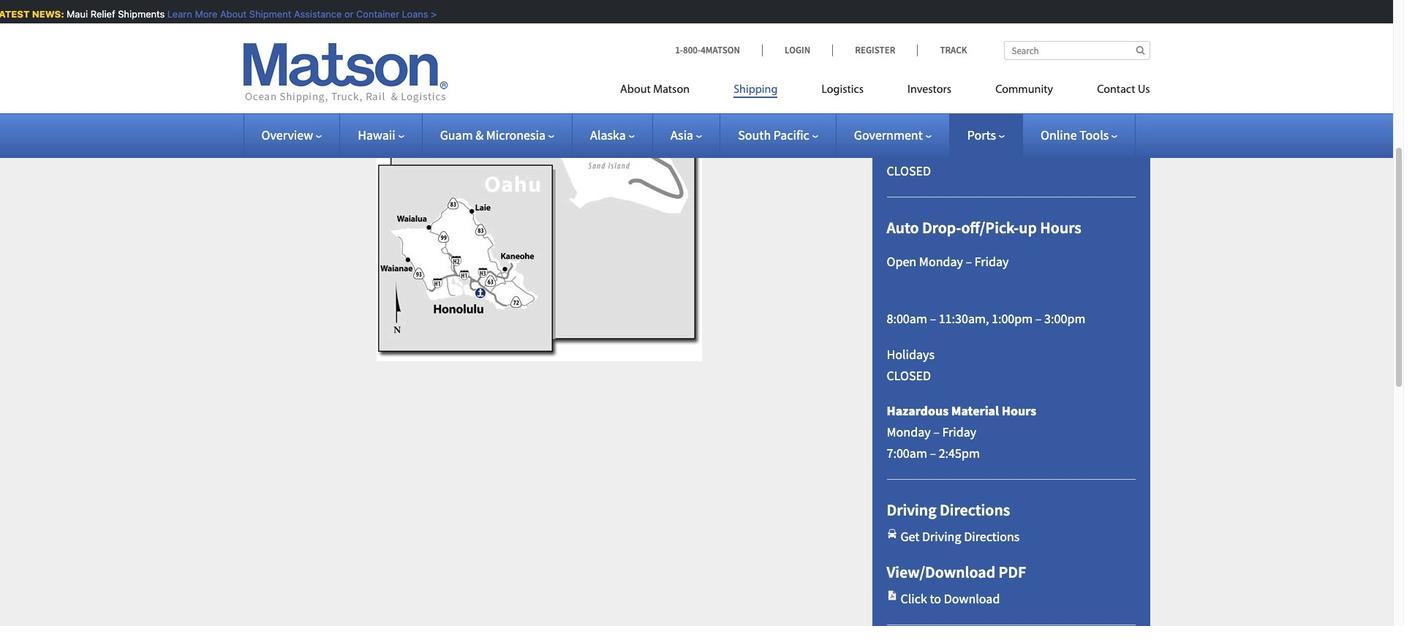 Task type: vqa. For each thing, say whether or not it's contained in the screenshot.
Hours inside the Hazardous Material Hours Monday – Friday 7:00am – 2:45pm
yes



Task type: describe. For each thing, give the bounding box(es) containing it.
open
[[887, 253, 917, 270]]

drop-
[[922, 217, 961, 238]]

matson
[[653, 84, 690, 96]]

to
[[930, 590, 941, 607]]

register link
[[832, 44, 917, 56]]

closed for holidays closed
[[887, 367, 931, 384]]

800-
[[683, 44, 701, 56]]

hawaii link
[[358, 127, 404, 143]]

1-800-4matson link
[[675, 44, 762, 56]]

shipping
[[734, 84, 778, 96]]

view/download pdf
[[887, 562, 1026, 582]]

friday 7:00am – 3:45pm
[[887, 85, 980, 123]]

us
[[1138, 84, 1150, 96]]

friday inside hazardous material hours monday – friday 7:00am – 2:45pm
[[942, 424, 976, 440]]

hawaii
[[358, 127, 395, 143]]

login link
[[762, 44, 832, 56]]

assistance
[[293, 8, 340, 20]]

1 vertical spatial monday
[[919, 253, 963, 270]]

8:00am
[[887, 310, 927, 327]]

register
[[855, 44, 895, 56]]

track link
[[917, 44, 967, 56]]

shipment
[[248, 8, 290, 20]]

shipments
[[116, 8, 163, 20]]

off/pick-
[[961, 217, 1019, 238]]

ports
[[967, 127, 996, 143]]

hazardous
[[887, 402, 949, 419]]

open monday – friday
[[887, 253, 1009, 270]]

hazardous material hours monday – friday 7:00am – 2:45pm
[[887, 402, 1036, 461]]

about matson link
[[620, 77, 712, 107]]

saturday closed
[[887, 141, 936, 179]]

contact
[[1097, 84, 1135, 96]]

guam & micronesia
[[440, 127, 546, 143]]

3:00pm
[[1044, 310, 1086, 327]]

login
[[785, 44, 811, 56]]

download
[[944, 590, 1000, 607]]

click to download
[[901, 590, 1000, 607]]

about matson
[[620, 84, 690, 96]]

shipping link
[[712, 77, 800, 107]]

– inside friday 7:00am – 3:45pm
[[930, 106, 936, 123]]

alaska
[[590, 127, 626, 143]]

thursday
[[942, 28, 994, 45]]

saturday
[[887, 141, 936, 158]]

loans
[[401, 8, 427, 20]]

0 vertical spatial about
[[219, 8, 245, 20]]

2:45pm
[[939, 445, 980, 461]]

3:45pm inside friday 7:00am – 3:45pm
[[939, 106, 980, 123]]

&
[[475, 127, 484, 143]]

learn
[[166, 8, 191, 20]]

learn more about shipment assistance or container loans > link
[[166, 8, 435, 20]]

government
[[854, 127, 923, 143]]

or
[[343, 8, 352, 20]]

investors link
[[886, 77, 974, 107]]

get driving directions link
[[887, 528, 1020, 545]]

auto
[[887, 217, 919, 238]]

1 vertical spatial directions
[[964, 528, 1020, 545]]

track
[[940, 44, 967, 56]]

8:00am – 11:30am, 1:00pm – 3:00pm
[[887, 310, 1086, 327]]

closed for saturday closed
[[887, 162, 931, 179]]

south pacific
[[738, 127, 809, 143]]

contact us
[[1097, 84, 1150, 96]]

pacific
[[774, 127, 809, 143]]

hours inside hazardous material hours monday – friday 7:00am – 2:45pm
[[1002, 402, 1036, 419]]

community
[[995, 84, 1053, 96]]

overview
[[261, 127, 313, 143]]

learn more about shipment assistance or container loans >
[[166, 8, 435, 20]]

1-
[[675, 44, 683, 56]]

holidays
[[887, 346, 935, 363]]

0 vertical spatial directions
[[940, 499, 1010, 520]]

click
[[901, 590, 927, 607]]



Task type: locate. For each thing, give the bounding box(es) containing it.
auto drop-off/pick-up hours
[[887, 217, 1081, 238]]

3:45pm up ports
[[939, 106, 980, 123]]

monday – thursday 6:00am – 3:45pm
[[887, 28, 994, 66]]

0 vertical spatial 7:00am
[[887, 106, 927, 123]]

directions up pdf
[[964, 528, 1020, 545]]

Search search field
[[1004, 41, 1150, 60]]

container
[[355, 8, 398, 20]]

get driving directions
[[901, 528, 1020, 545]]

holidays closed
[[887, 346, 935, 384]]

1 vertical spatial about
[[620, 84, 651, 96]]

1 vertical spatial driving
[[922, 528, 961, 545]]

0 horizontal spatial about
[[219, 8, 245, 20]]

south pacific link
[[738, 127, 818, 143]]

get
[[901, 528, 920, 545]]

2 closed from the top
[[887, 367, 931, 384]]

search image
[[1136, 45, 1145, 55]]

1 vertical spatial hours
[[1002, 402, 1036, 419]]

1 vertical spatial 3:45pm
[[939, 106, 980, 123]]

1 7:00am from the top
[[887, 106, 927, 123]]

about
[[219, 8, 245, 20], [620, 84, 651, 96]]

view/download
[[887, 562, 995, 582]]

directions image
[[887, 528, 897, 538]]

monday inside monday – thursday 6:00am – 3:45pm
[[887, 28, 931, 45]]

3:45pm inside monday – thursday 6:00am – 3:45pm
[[939, 49, 980, 66]]

1 horizontal spatial about
[[620, 84, 651, 96]]

friday up 2:45pm
[[942, 424, 976, 440]]

monday up 6:00am
[[887, 28, 931, 45]]

hours
[[1040, 217, 1081, 238], [1002, 402, 1036, 419]]

7:00am
[[887, 106, 927, 123], [887, 445, 927, 461]]

monday down hazardous
[[887, 424, 931, 440]]

friday down off/pick-
[[975, 253, 1009, 270]]

0 vertical spatial 3:45pm
[[939, 49, 980, 66]]

monday
[[887, 28, 931, 45], [919, 253, 963, 270], [887, 424, 931, 440]]

7:00am inside friday 7:00am – 3:45pm
[[887, 106, 927, 123]]

closed down saturday
[[887, 162, 931, 179]]

1 vertical spatial 7:00am
[[887, 445, 927, 461]]

0 vertical spatial hours
[[1040, 217, 1081, 238]]

7:00am up government link
[[887, 106, 927, 123]]

driving
[[887, 499, 937, 520], [922, 528, 961, 545]]

about inside top menu navigation
[[620, 84, 651, 96]]

7:00am down hazardous
[[887, 445, 927, 461]]

3:45pm down thursday
[[939, 49, 980, 66]]

0 horizontal spatial hours
[[1002, 402, 1036, 419]]

0 vertical spatial friday
[[887, 85, 921, 101]]

guam & micronesia link
[[440, 127, 554, 143]]

0 vertical spatial monday
[[887, 28, 931, 45]]

3:45pm
[[939, 49, 980, 66], [939, 106, 980, 123]]

1 3:45pm from the top
[[939, 49, 980, 66]]

up
[[1019, 217, 1037, 238]]

blue matson logo with ocean, shipping, truck, rail and logistics written beneath it. image
[[243, 43, 448, 103]]

south
[[738, 127, 771, 143]]

None search field
[[1004, 41, 1150, 60]]

pdf
[[999, 562, 1026, 582]]

closed inside the holidays closed
[[887, 367, 931, 384]]

alaska link
[[590, 127, 635, 143]]

online tools link
[[1041, 127, 1118, 143]]

0 vertical spatial driving
[[887, 499, 937, 520]]

2 7:00am from the top
[[887, 445, 927, 461]]

7:00am inside hazardous material hours monday – friday 7:00am – 2:45pm
[[887, 445, 927, 461]]

driving directions
[[887, 499, 1010, 520]]

6:00am
[[887, 49, 927, 66]]

tools
[[1080, 127, 1109, 143]]

11:30am,
[[939, 310, 989, 327]]

friday inside friday 7:00am – 3:45pm
[[887, 85, 921, 101]]

closed down holidays
[[887, 367, 931, 384]]

government link
[[854, 127, 932, 143]]

asia link
[[671, 127, 702, 143]]

driving up get
[[887, 499, 937, 520]]

>
[[429, 8, 435, 20]]

1:00pm
[[992, 310, 1033, 327]]

click to download link
[[887, 590, 1000, 607]]

1-800-4matson
[[675, 44, 740, 56]]

micronesia
[[486, 127, 546, 143]]

about left "matson"
[[620, 84, 651, 96]]

more
[[193, 8, 216, 20]]

online tools
[[1041, 127, 1109, 143]]

directions
[[940, 499, 1010, 520], [964, 528, 1020, 545]]

0 vertical spatial closed
[[887, 162, 931, 179]]

monday inside hazardous material hours monday – friday 7:00am – 2:45pm
[[887, 424, 931, 440]]

guam
[[440, 127, 473, 143]]

overview link
[[261, 127, 322, 143]]

monday down "drop-"
[[919, 253, 963, 270]]

logistics
[[822, 84, 864, 96]]

logistics link
[[800, 77, 886, 107]]

directions up get driving directions
[[940, 499, 1010, 520]]

2 vertical spatial friday
[[942, 424, 976, 440]]

1 closed from the top
[[887, 162, 931, 179]]

friday down 6:00am
[[887, 85, 921, 101]]

online
[[1041, 127, 1077, 143]]

relief
[[89, 8, 114, 20]]

1 horizontal spatial hours
[[1040, 217, 1081, 238]]

2 3:45pm from the top
[[939, 106, 980, 123]]

asia
[[671, 127, 693, 143]]

community link
[[974, 77, 1075, 107]]

2 vertical spatial monday
[[887, 424, 931, 440]]

top menu navigation
[[620, 77, 1150, 107]]

friday
[[887, 85, 921, 101], [975, 253, 1009, 270], [942, 424, 976, 440]]

closed inside saturday closed
[[887, 162, 931, 179]]

investors
[[908, 84, 952, 96]]

maui
[[65, 8, 86, 20]]

honolulu image
[[887, 590, 897, 601]]

1 vertical spatial friday
[[975, 253, 1009, 270]]

closed
[[887, 162, 931, 179], [887, 367, 931, 384]]

hours right the material
[[1002, 402, 1036, 419]]

4matson
[[701, 44, 740, 56]]

driving down the 'driving directions'
[[922, 528, 961, 545]]

hours right up
[[1040, 217, 1081, 238]]

about right more
[[219, 8, 245, 20]]

contact us link
[[1075, 77, 1150, 107]]

1 vertical spatial closed
[[887, 367, 931, 384]]

maui relief shipments
[[65, 8, 166, 20]]

material
[[951, 402, 999, 419]]

ports link
[[967, 127, 1005, 143]]



